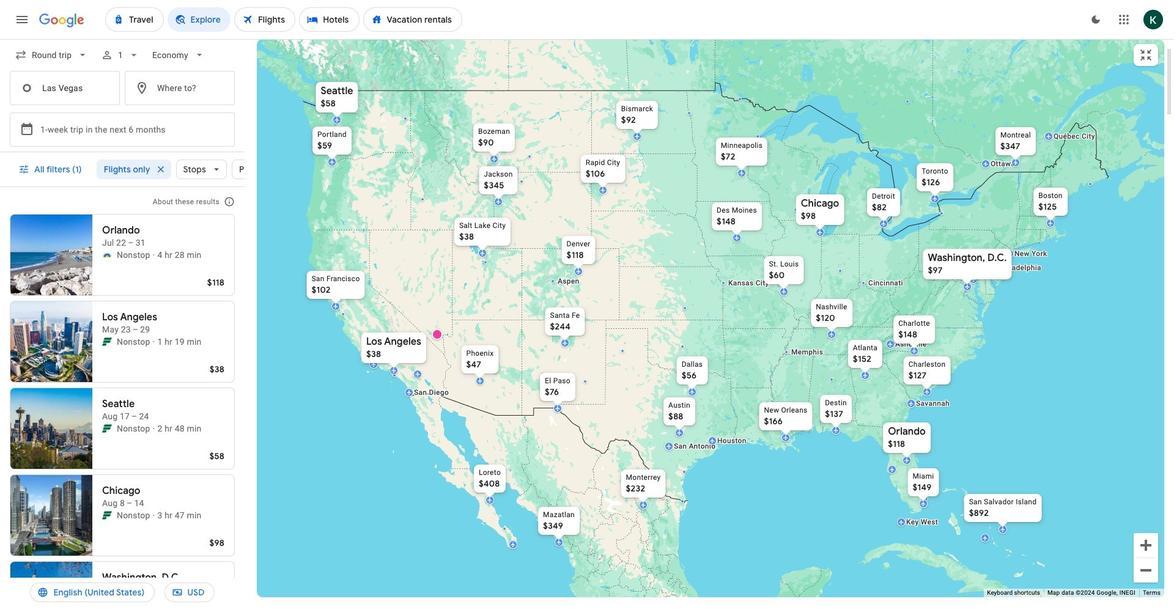 Task type: describe. For each thing, give the bounding box(es) containing it.
92 US dollars text field
[[622, 114, 636, 125]]

60 US dollars text field
[[769, 270, 785, 281]]

102 US dollars text field
[[312, 284, 331, 295]]

90 US dollars text field
[[478, 137, 494, 148]]

spirit image
[[102, 598, 112, 608]]

map region
[[257, 39, 1165, 598]]

106 US dollars text field
[[586, 168, 605, 179]]

 image for allegiant image
[[153, 249, 155, 261]]

 image for frontier icon corresponding to 38 us dollars text field
[[153, 336, 155, 348]]

1  image from the top
[[153, 510, 155, 522]]

148 US dollars text field
[[899, 329, 918, 340]]

98 US dollars text field
[[801, 210, 816, 221]]

347 US dollars text field
[[1001, 140, 1021, 151]]

892 US dollars text field
[[970, 508, 989, 519]]

152 US dollars text field
[[853, 353, 872, 364]]

main menu image
[[15, 12, 29, 27]]

59 US dollars text field
[[318, 140, 332, 151]]

Where from? text field
[[10, 71, 120, 105]]

232 US dollars text field
[[626, 483, 646, 494]]

72 US dollars text field
[[721, 151, 736, 162]]

120 US dollars text field
[[816, 312, 836, 323]]



Task type: vqa. For each thing, say whether or not it's contained in the screenshot.
THE 2,723 PHOTOS
no



Task type: locate. For each thing, give the bounding box(es) containing it.
view smaller map image
[[1139, 48, 1154, 62]]

Where to? text field
[[125, 71, 235, 105]]

0 vertical spatial  image
[[153, 510, 155, 522]]

2 frontier image from the top
[[102, 424, 112, 434]]

1 vertical spatial  image
[[153, 336, 155, 348]]

frontier image for 98 us dollars text field
[[102, 511, 112, 521]]

1 vertical spatial frontier image
[[102, 424, 112, 434]]

126 US dollars text field
[[922, 177, 941, 188]]

0 vertical spatial 38 us dollars text field
[[459, 231, 474, 242]]

58 US dollars text field
[[321, 98, 336, 109]]

 image
[[153, 249, 155, 261], [153, 336, 155, 348], [153, 423, 155, 435]]

38 US dollars text field
[[210, 364, 225, 375]]

 image
[[153, 510, 155, 522], [153, 597, 155, 608]]

frontier image for 38 us dollars text field
[[102, 337, 112, 347]]

244 US dollars text field
[[550, 321, 571, 332]]

118 US dollars text field
[[207, 277, 225, 288]]

82 US dollars text field
[[872, 202, 887, 213]]

3  image from the top
[[153, 423, 155, 435]]

408 US dollars text field
[[479, 478, 500, 489]]

frontier image
[[102, 337, 112, 347], [102, 424, 112, 434], [102, 511, 112, 521]]

127 US dollars text field
[[909, 370, 927, 381]]

1  image from the top
[[153, 249, 155, 261]]

allegiant image
[[102, 250, 112, 260]]

58 US dollars text field
[[210, 451, 225, 462]]

2 vertical spatial  image
[[153, 423, 155, 435]]

0 horizontal spatial 38 us dollars text field
[[366, 348, 381, 359]]

38 US dollars text field
[[459, 231, 474, 242], [366, 348, 381, 359]]

349 US dollars text field
[[543, 520, 564, 531]]

56 US dollars text field
[[682, 370, 697, 381]]

47 US dollars text field
[[467, 359, 482, 370]]

0 vertical spatial 118 us dollars text field
[[567, 249, 584, 260]]

125 US dollars text field
[[1039, 201, 1058, 212]]

345 US dollars text field
[[484, 180, 504, 191]]

137 US dollars text field
[[825, 408, 844, 419]]

0 vertical spatial  image
[[153, 249, 155, 261]]

None field
[[10, 40, 94, 70], [148, 40, 210, 70], [10, 40, 94, 70], [148, 40, 210, 70]]

about these results image
[[215, 187, 244, 217]]

1 vertical spatial  image
[[153, 597, 155, 608]]

149 US dollars text field
[[913, 482, 932, 493]]

1 vertical spatial 38 us dollars text field
[[366, 348, 381, 359]]

2 vertical spatial frontier image
[[102, 511, 112, 521]]

change appearance image
[[1082, 5, 1111, 34]]

118 US dollars text field
[[567, 249, 584, 260], [888, 438, 906, 449]]

97 US dollars text field
[[928, 265, 943, 276]]

88 US dollars text field
[[669, 411, 684, 422]]

0 vertical spatial frontier image
[[102, 337, 112, 347]]

2  image from the top
[[153, 597, 155, 608]]

1 vertical spatial 118 us dollars text field
[[888, 438, 906, 449]]

 image for 58 us dollars text field's frontier icon
[[153, 423, 155, 435]]

1 frontier image from the top
[[102, 337, 112, 347]]

76 US dollars text field
[[545, 386, 559, 397]]

1 horizontal spatial 38 us dollars text field
[[459, 231, 474, 242]]

2  image from the top
[[153, 336, 155, 348]]

0 horizontal spatial 118 us dollars text field
[[567, 249, 584, 260]]

166 US dollars text field
[[764, 416, 783, 427]]

loading results progress bar
[[0, 39, 1175, 42]]

148 US dollars text field
[[717, 216, 736, 227]]

frontier image for 58 us dollars text field
[[102, 424, 112, 434]]

3 frontier image from the top
[[102, 511, 112, 521]]

98 US dollars text field
[[210, 538, 225, 549]]

1 horizontal spatial 118 us dollars text field
[[888, 438, 906, 449]]



